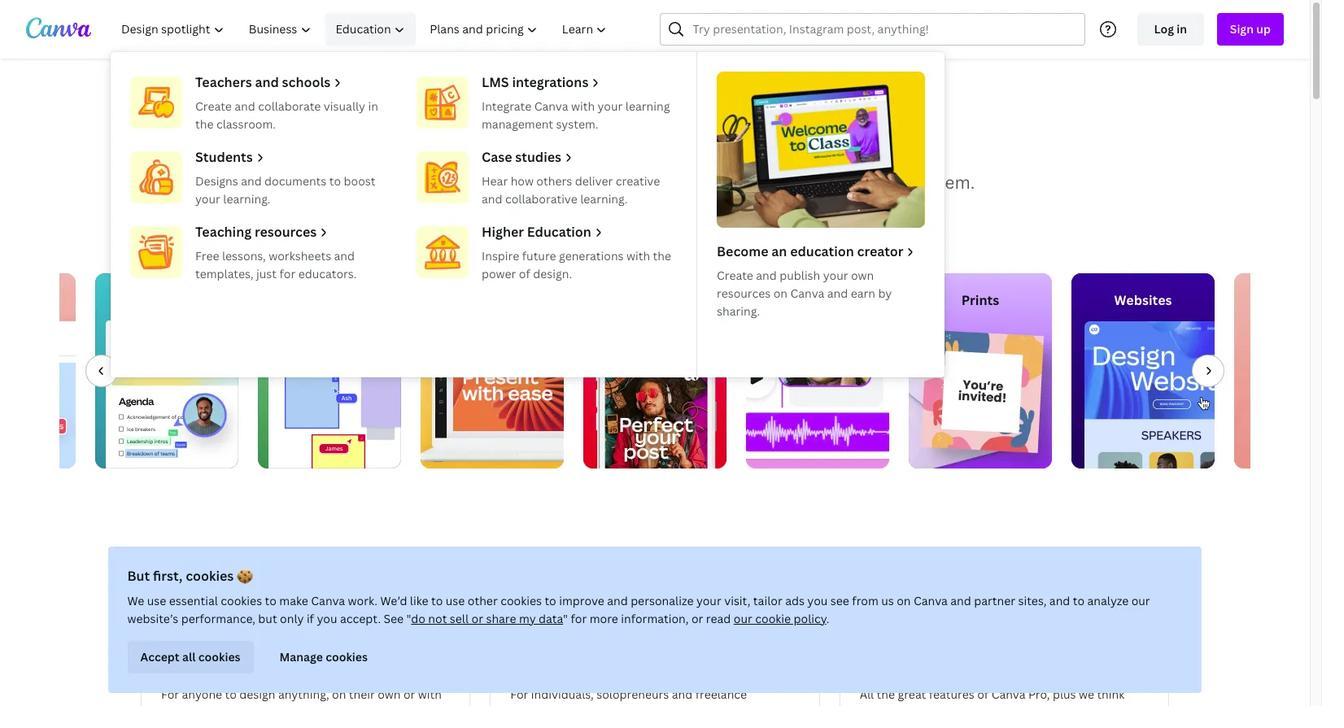 Task type: vqa. For each thing, say whether or not it's contained in the screenshot.


Task type: locate. For each thing, give the bounding box(es) containing it.
0 vertical spatial the
[[195, 116, 214, 132]]

cookies down 🍪
[[221, 593, 263, 609]]

my
[[520, 611, 536, 627]]

resources
[[255, 223, 317, 241], [717, 286, 771, 301]]

to
[[504, 171, 521, 194], [790, 171, 808, 194], [329, 173, 341, 189], [265, 593, 277, 609], [432, 593, 443, 609], [545, 593, 557, 609], [1074, 593, 1085, 609], [225, 687, 237, 702], [717, 705, 728, 706], [1053, 705, 1064, 706]]

design for today?
[[652, 97, 776, 150]]

sign for sign up for free
[[613, 223, 636, 238]]

with
[[571, 98, 595, 114], [627, 248, 650, 264], [418, 687, 442, 702]]

education button
[[325, 13, 416, 46]]

2 learning. from the left
[[580, 191, 628, 207]]

learning. inside designs and documents to boost your learning.
[[223, 191, 271, 207]]

an
[[772, 243, 787, 260]]

tailor
[[754, 593, 783, 609]]

or
[[861, 171, 879, 194], [472, 611, 484, 627], [692, 611, 704, 627], [404, 687, 415, 702], [244, 705, 256, 706]]

free down but
[[226, 646, 269, 673]]

sign right the log in
[[1230, 21, 1254, 37]]

resources up sharing. on the top
[[717, 286, 771, 301]]

for individuals, solopreneurs and freelance designers who want unlimited access to premiu
[[511, 687, 780, 706]]

cookies up their
[[326, 649, 368, 665]]

for
[[161, 687, 179, 702], [511, 687, 529, 702]]

to down plus
[[1053, 705, 1064, 706]]

1 vertical spatial in
[[368, 98, 378, 114]]

2 horizontal spatial with
[[627, 248, 650, 264]]

0 horizontal spatial own
[[378, 687, 401, 702]]

of
[[519, 266, 530, 282], [978, 687, 989, 702]]

1 horizontal spatial the
[[653, 248, 671, 264]]

canva inside all the great features of canva pro, plus we think you'll love these features designed to allow teams o
[[992, 687, 1026, 702]]

what
[[389, 97, 492, 150]]

share down the today?
[[812, 171, 857, 194]]

for
[[656, 223, 673, 238], [279, 266, 296, 282], [653, 546, 693, 581], [571, 611, 587, 627]]

and up the access
[[672, 687, 693, 702]]

pro,
[[1029, 687, 1050, 702]]

to left the analyze on the right bottom of page
[[1074, 593, 1085, 609]]

1 vertical spatial own
[[378, 687, 401, 702]]

a
[[489, 546, 508, 581]]

1 vertical spatial education
[[527, 223, 592, 241]]

on inside create and publish your own resources on canva and earn by sharing.
[[774, 286, 788, 301]]

and down 'hear'
[[482, 191, 503, 207]]

0 vertical spatial share
[[812, 171, 857, 194]]

and right designs
[[241, 173, 262, 189]]

visually
[[324, 98, 365, 114]]

0 vertical spatial free
[[195, 248, 219, 264]]

features
[[929, 687, 975, 702], [952, 705, 997, 706]]

1 horizontal spatial up
[[1257, 21, 1271, 37]]

do not sell or share my data " for more information, or read our cookie policy .
[[412, 611, 830, 627]]

0 vertical spatial with
[[571, 98, 595, 114]]

resources up the worksheets
[[255, 223, 317, 241]]

print
[[883, 171, 923, 194]]

0 horizontal spatial in
[[368, 98, 378, 114]]

read
[[707, 611, 731, 627]]

experience
[[319, 705, 379, 706]]

teaching
[[195, 223, 252, 241]]

in right the 'log'
[[1177, 21, 1187, 37]]

1 horizontal spatial free
[[226, 646, 269, 673]]

features right these
[[952, 705, 997, 706]]

0 horizontal spatial up
[[639, 223, 654, 238]]

None search field
[[660, 13, 1085, 46]]

boost
[[344, 173, 376, 189]]

and up "classroom."
[[235, 98, 255, 114]]

1 vertical spatial resources
[[717, 286, 771, 301]]

for down 'improve'
[[571, 611, 587, 627]]

you up policy
[[808, 593, 828, 609]]

partner
[[975, 593, 1016, 609]]

learning. up teaching resources
[[223, 191, 271, 207]]

0 vertical spatial education
[[336, 21, 391, 37]]

teaching resources
[[195, 223, 317, 241]]

learning. down "deliver"
[[580, 191, 628, 207]]

2 for from the left
[[511, 687, 529, 702]]

0 horizontal spatial learning.
[[223, 191, 271, 207]]

share inside 'but first, cookies 🍪' dialog
[[487, 611, 517, 627]]

1 for from the left
[[161, 687, 179, 702]]

and down an
[[756, 268, 777, 283]]

up for sign up for free
[[639, 223, 654, 238]]

to right "like"
[[432, 593, 443, 609]]

sign up button
[[1217, 13, 1284, 46]]

0 vertical spatial our
[[1132, 593, 1151, 609]]

1 vertical spatial with
[[627, 248, 650, 264]]

1 vertical spatial create
[[717, 268, 753, 283]]

lms
[[482, 73, 509, 91]]

2 vertical spatial on
[[332, 687, 346, 702]]

sign up for free button
[[600, 215, 711, 247]]

up
[[1257, 21, 1271, 37], [639, 223, 654, 238]]

0 vertical spatial on
[[774, 286, 788, 301]]

1 " from the left
[[407, 611, 412, 627]]

0 horizontal spatial on
[[332, 687, 346, 702]]

and right "designs"
[[755, 171, 786, 194]]

our down visit, at bottom
[[734, 611, 753, 627]]

2 horizontal spatial you
[[808, 593, 828, 609]]

the up you'll
[[877, 687, 895, 702]]

1 learning. from the left
[[223, 191, 271, 207]]

1 horizontal spatial own
[[851, 268, 874, 283]]

like
[[410, 593, 429, 609]]

0 horizontal spatial with
[[418, 687, 442, 702]]

prints
[[962, 291, 999, 309]]

0 horizontal spatial of
[[519, 266, 530, 282]]

2 vertical spatial the
[[877, 687, 895, 702]]

use up website's at bottom
[[148, 593, 167, 609]]

your inside we use essential cookies to make canva work. we'd like to use other cookies to improve and personalize your visit, tailor ads you see from us on canva and partner sites, and to analyze our website's performance, but only if you accept. see "
[[697, 593, 722, 609]]

0 horizontal spatial education
[[336, 21, 391, 37]]

you up "deliver"
[[571, 97, 644, 150]]

lms integrations
[[482, 73, 589, 91]]

anyone
[[182, 687, 222, 702]]

the inside inspire future generations with the power of design.
[[653, 248, 671, 264]]

or left read
[[692, 611, 704, 627]]

for for for anyone to design anything, on their own or with family, friends, or others. no experience required.
[[161, 687, 179, 702]]

0 horizontal spatial create
[[195, 98, 232, 114]]

1 vertical spatial you
[[808, 593, 828, 609]]

1 vertical spatial of
[[978, 687, 989, 702]]

1 horizontal spatial resources
[[717, 286, 771, 301]]

system.
[[556, 116, 599, 132]]

work.
[[348, 593, 378, 609]]

friends,
[[200, 705, 242, 706]]

free inside free lessons, worksheets and templates, just for educators.
[[195, 248, 219, 264]]

1 horizontal spatial "
[[564, 611, 569, 627]]

education up future
[[527, 223, 592, 241]]

in right the visually
[[368, 98, 378, 114]]

others.
[[259, 705, 298, 706]]

education up the visually
[[336, 21, 391, 37]]

1 use from the left
[[148, 593, 167, 609]]

log in button
[[1137, 13, 1204, 46]]

0 vertical spatial up
[[1257, 21, 1271, 37]]

2 vertical spatial with
[[418, 687, 442, 702]]

🍪
[[237, 567, 254, 585]]

but
[[259, 611, 278, 627]]

for right just
[[279, 266, 296, 282]]

0 horizontal spatial sign
[[613, 223, 636, 238]]

0 horizontal spatial free
[[195, 248, 219, 264]]

0 vertical spatial design
[[652, 97, 776, 150]]

with up system.
[[571, 98, 595, 114]]

own up required.
[[378, 687, 401, 702]]

1 horizontal spatial sign
[[1230, 21, 1254, 37]]

education menu
[[111, 52, 945, 378]]

all the great features of canva pro, plus we think you'll love these features designed to allow teams o
[[860, 687, 1147, 706]]

0 horizontal spatial design
[[239, 687, 275, 702]]

our right the analyze on the right bottom of page
[[1132, 593, 1151, 609]]

design up "designs"
[[652, 97, 776, 150]]

1 horizontal spatial use
[[446, 593, 465, 609]]

freelance
[[696, 687, 747, 702]]

0 vertical spatial own
[[851, 268, 874, 283]]

cookies right all
[[199, 649, 241, 665]]

accept all cookies
[[141, 649, 241, 665]]

teams
[[1099, 705, 1133, 706]]

1 horizontal spatial on
[[774, 286, 788, 301]]

others
[[537, 173, 572, 189]]

sign up
[[1230, 21, 1271, 37]]

if
[[307, 611, 315, 627]]

for left free
[[656, 223, 673, 238]]

to inside for individuals, solopreneurs and freelance designers who want unlimited access to premiu
[[717, 705, 728, 706]]

for anyone to design anything, on their own or with family, friends, or others. no experience required.
[[161, 687, 442, 706]]

create for become an education creator
[[717, 268, 753, 283]]

and
[[255, 73, 279, 91], [235, 98, 255, 114], [755, 171, 786, 194], [241, 173, 262, 189], [482, 191, 503, 207], [334, 248, 355, 264], [756, 268, 777, 283], [827, 286, 848, 301], [608, 593, 628, 609], [951, 593, 972, 609], [1050, 593, 1071, 609], [672, 687, 693, 702]]

websites
[[1115, 291, 1172, 309]]

or up required.
[[404, 687, 415, 702]]

0 horizontal spatial "
[[407, 611, 412, 627]]

anything,
[[278, 687, 329, 702]]

1 vertical spatial sign
[[613, 223, 636, 238]]

them.
[[927, 171, 975, 194]]

on up experience
[[332, 687, 346, 702]]

their
[[349, 687, 375, 702]]

1 vertical spatial our
[[734, 611, 753, 627]]

0 vertical spatial sign
[[1230, 21, 1254, 37]]

design up others.
[[239, 687, 275, 702]]

analyze
[[1088, 593, 1129, 609]]

own up earn
[[851, 268, 874, 283]]

policy
[[794, 611, 827, 627]]

we'd
[[381, 593, 408, 609]]

for inside 'but first, cookies 🍪' dialog
[[571, 611, 587, 627]]

on
[[774, 286, 788, 301], [897, 593, 912, 609], [332, 687, 346, 702]]

1 horizontal spatial for
[[511, 687, 529, 702]]

free
[[195, 248, 219, 264], [226, 646, 269, 673]]

learning.
[[223, 191, 271, 207], [580, 191, 628, 207]]

on down the "publish"
[[774, 286, 788, 301]]

for inside for anyone to design anything, on their own or with family, friends, or others. no experience required.
[[161, 687, 179, 702]]

fit
[[619, 546, 648, 581]]

top level navigation element
[[111, 13, 945, 378]]

1 horizontal spatial with
[[571, 98, 595, 114]]

for for for individuals, solopreneurs and freelance designers who want unlimited access to premiu
[[511, 687, 529, 702]]

0 horizontal spatial resources
[[255, 223, 317, 241]]

your inside create and publish your own resources on canva and earn by sharing.
[[823, 268, 848, 283]]

but first, cookies 🍪 dialog
[[108, 547, 1202, 693]]

canva
[[534, 98, 568, 114], [335, 171, 386, 194], [791, 286, 825, 301], [312, 593, 346, 609], [914, 593, 948, 609], [161, 646, 222, 673], [992, 687, 1026, 702]]

education
[[790, 243, 854, 260]]

share down other
[[487, 611, 517, 627]]

0 vertical spatial of
[[519, 266, 530, 282]]

your up read
[[697, 593, 722, 609]]

your down 'education'
[[823, 268, 848, 283]]

with down sign up for free button
[[627, 248, 650, 264]]

for up family,
[[161, 687, 179, 702]]

who
[[566, 705, 589, 706]]

create inside create and publish your own resources on canva and earn by sharing.
[[717, 268, 753, 283]]

0 vertical spatial create
[[195, 98, 232, 114]]

for up designers
[[511, 687, 529, 702]]

cookies
[[186, 567, 234, 585], [221, 593, 263, 609], [501, 593, 542, 609], [199, 649, 241, 665], [326, 649, 368, 665]]

.
[[827, 611, 830, 627]]

1 horizontal spatial create
[[717, 268, 753, 283]]

1 vertical spatial design
[[239, 687, 275, 702]]

1 vertical spatial up
[[639, 223, 654, 238]]

0 vertical spatial in
[[1177, 21, 1187, 37]]

professional
[[582, 171, 684, 194]]

will
[[500, 97, 563, 150]]

design inside for anyone to design anything, on their own or with family, friends, or others. no experience required.
[[239, 687, 275, 702]]

create down teachers
[[195, 98, 232, 114]]

1 horizontal spatial education
[[527, 223, 592, 241]]

0 horizontal spatial you
[[317, 611, 338, 627]]

1 horizontal spatial our
[[1132, 593, 1151, 609]]

or left others.
[[244, 705, 256, 706]]

inspire future generations with the power of design.
[[482, 248, 671, 282]]

0 horizontal spatial share
[[487, 611, 517, 627]]

" inside we use essential cookies to make canva work. we'd like to use other cookies to improve and personalize your visit, tailor ads you see from us on canva and partner sites, and to analyze our website's performance, but only if you accept. see "
[[407, 611, 412, 627]]

templates,
[[195, 266, 254, 282]]

visit,
[[725, 593, 751, 609]]

1 horizontal spatial of
[[978, 687, 989, 702]]

the up students
[[195, 116, 214, 132]]

sign up generations
[[613, 223, 636, 238]]

we
[[128, 593, 145, 609]]

up for sign up
[[1257, 21, 1271, 37]]

to inside all the great features of canva pro, plus we think you'll love these features designed to allow teams o
[[1053, 705, 1064, 706]]

0 horizontal spatial for
[[161, 687, 179, 702]]

on right us
[[897, 593, 912, 609]]

to left the boost at the top of page
[[329, 173, 341, 189]]

share
[[812, 171, 857, 194], [487, 611, 517, 627]]

0 horizontal spatial use
[[148, 593, 167, 609]]

create inside create and collaborate visually in the classroom.
[[195, 98, 232, 114]]

lessons,
[[222, 248, 266, 264]]

1 horizontal spatial learning.
[[580, 191, 628, 207]]

" down 'improve'
[[564, 611, 569, 627]]

and inside free lessons, worksheets and templates, just for educators.
[[334, 248, 355, 264]]

2 " from the left
[[564, 611, 569, 627]]

use up sell on the bottom
[[446, 593, 465, 609]]

1 vertical spatial the
[[653, 248, 671, 264]]

sign for sign up
[[1230, 21, 1254, 37]]

information,
[[622, 611, 689, 627]]

you right if
[[317, 611, 338, 627]]

with up required.
[[418, 687, 442, 702]]

on inside for anyone to design anything, on their own or with family, friends, or others. no experience required.
[[332, 687, 346, 702]]

generations
[[559, 248, 624, 264]]

on inside we use essential cookies to make canva work. we'd like to use other cookies to improve and personalize your visit, tailor ads you see from us on canva and partner sites, and to analyze our website's performance, but only if you accept. see "
[[897, 593, 912, 609]]

1 horizontal spatial in
[[1177, 21, 1187, 37]]

create down become
[[717, 268, 753, 283]]

accept all cookies button
[[128, 641, 254, 674]]

create
[[195, 98, 232, 114], [717, 268, 753, 283]]

1 vertical spatial share
[[487, 611, 517, 627]]

to up data
[[545, 593, 557, 609]]

1 vertical spatial free
[[226, 646, 269, 673]]

of left pro,
[[978, 687, 989, 702]]

essential
[[170, 593, 218, 609]]

0 vertical spatial resources
[[255, 223, 317, 241]]

to up friends,
[[225, 687, 237, 702]]

1 horizontal spatial design
[[652, 97, 776, 150]]

to down case studies
[[504, 171, 521, 194]]

1 horizontal spatial you
[[571, 97, 644, 150]]

to down the freelance
[[717, 705, 728, 706]]

2 horizontal spatial on
[[897, 593, 912, 609]]

the inside all the great features of canva pro, plus we think you'll love these features designed to allow teams o
[[877, 687, 895, 702]]

free up "templates,"
[[195, 248, 219, 264]]

education inside menu
[[527, 223, 592, 241]]

features up these
[[929, 687, 975, 702]]

1 vertical spatial on
[[897, 593, 912, 609]]

the down sign up for free button
[[653, 248, 671, 264]]

and up educators.
[[334, 248, 355, 264]]

0 horizontal spatial the
[[195, 116, 214, 132]]

and inside for individuals, solopreneurs and freelance designers who want unlimited access to premiu
[[672, 687, 693, 702]]

0 vertical spatial you
[[571, 97, 644, 150]]

your down designs
[[195, 191, 220, 207]]

for inside for individuals, solopreneurs and freelance designers who want unlimited access to premiu
[[511, 687, 529, 702]]

of down future
[[519, 266, 530, 282]]

for inside button
[[656, 223, 673, 238]]

2 vertical spatial you
[[317, 611, 338, 627]]

your up system.
[[598, 98, 623, 114]]

2 horizontal spatial the
[[877, 687, 895, 702]]

1 horizontal spatial share
[[812, 171, 857, 194]]

" right see at bottom
[[407, 611, 412, 627]]



Task type: describe. For each thing, give the bounding box(es) containing it.
designs
[[195, 173, 238, 189]]

2 use from the left
[[446, 593, 465, 609]]

see
[[384, 611, 404, 627]]

family,
[[161, 705, 197, 706]]

individuals,
[[531, 687, 594, 702]]

access
[[677, 705, 714, 706]]

accept
[[141, 649, 180, 665]]

creative
[[616, 173, 660, 189]]

power
[[482, 266, 516, 282]]

your inside integrate canva with your learning management system.
[[598, 98, 623, 114]]

become an education creator
[[717, 243, 904, 260]]

but
[[128, 567, 150, 585]]

educators.
[[298, 266, 357, 282]]

for up personalize at the bottom
[[653, 546, 693, 581]]

and inside create and collaborate visually in the classroom.
[[235, 98, 255, 114]]

with inside integrate canva with your learning management system.
[[571, 98, 595, 114]]

what will you design today?
[[389, 97, 922, 150]]

log in
[[1154, 21, 1187, 37]]

case
[[482, 148, 512, 166]]

website's
[[128, 611, 179, 627]]

everyone
[[699, 546, 822, 581]]

learning. inside hear how others deliver creative and collaborative learning.
[[580, 191, 628, 207]]

you'll
[[860, 705, 890, 706]]

worksheets
[[269, 248, 331, 264]]

manage cookies button
[[267, 641, 381, 674]]

teachers
[[195, 73, 252, 91]]

own inside create and publish your own resources on canva and earn by sharing.
[[851, 268, 874, 283]]

cookie
[[756, 611, 792, 627]]

canva makes it easy to create professional designs and to share or print them.
[[335, 171, 975, 194]]

canva inside create and publish your own resources on canva and earn by sharing.
[[791, 286, 825, 301]]

and right sites,
[[1050, 593, 1071, 609]]

and inside designs and documents to boost your learning.
[[241, 173, 262, 189]]

learning
[[626, 98, 670, 114]]

in inside 'button'
[[1177, 21, 1187, 37]]

and up collaborate
[[255, 73, 279, 91]]

we use essential cookies to make canva work. we'd like to use other cookies to improve and personalize your visit, tailor ads you see from us on canva and partner sites, and to analyze our website's performance, but only if you accept. see "
[[128, 593, 1151, 627]]

all
[[183, 649, 196, 665]]

classroom.
[[216, 116, 276, 132]]

to up but
[[265, 593, 277, 609]]

earn
[[851, 286, 876, 301]]

your inside designs and documents to boost your learning.
[[195, 191, 220, 207]]

the inside create and collaborate visually in the classroom.
[[195, 116, 214, 132]]

cookies inside button
[[326, 649, 368, 665]]

to up become an education creator
[[790, 171, 808, 194]]

or left print at the right
[[861, 171, 879, 194]]

canva inside integrate canva with your learning management system.
[[534, 98, 568, 114]]

required.
[[382, 705, 432, 706]]

or right sell on the bottom
[[472, 611, 484, 627]]

higher
[[482, 223, 524, 241]]

plus
[[1053, 687, 1076, 702]]

designs
[[688, 171, 751, 194]]

perfect
[[514, 546, 613, 581]]

Try presentation, Instagram post, anything! search field
[[693, 14, 1075, 45]]

sites,
[[1019, 593, 1047, 609]]

create
[[526, 171, 578, 194]]

improve
[[560, 593, 605, 609]]

deliver
[[575, 173, 613, 189]]

of inside all the great features of canva pro, plus we think you'll love these features designed to allow teams o
[[978, 687, 989, 702]]

in inside create and collaborate visually in the classroom.
[[368, 98, 378, 114]]

integrate canva with your learning management system.
[[482, 98, 670, 132]]

for inside free lessons, worksheets and templates, just for educators.
[[279, 266, 296, 282]]

integrations
[[512, 73, 589, 91]]

resources inside create and publish your own resources on canva and earn by sharing.
[[717, 286, 771, 301]]

it
[[447, 171, 458, 194]]

cookies up my
[[501, 593, 542, 609]]

education inside dropdown button
[[336, 21, 391, 37]]

log
[[1154, 21, 1174, 37]]

these
[[918, 705, 949, 706]]

collaborate
[[258, 98, 321, 114]]

ads
[[786, 593, 805, 609]]

schools
[[282, 73, 331, 91]]

case studies
[[482, 148, 562, 166]]

and left earn
[[827, 286, 848, 301]]

today?
[[784, 97, 922, 150]]

with inside for anyone to design anything, on their own or with family, friends, or others. no experience required.
[[418, 687, 442, 702]]

want
[[592, 705, 619, 706]]

solopreneurs
[[597, 687, 669, 702]]

first,
[[153, 567, 183, 585]]

to inside for anyone to design anything, on their own or with family, friends, or others. no experience required.
[[225, 687, 237, 702]]

cookies up essential
[[186, 567, 234, 585]]

documents
[[265, 173, 327, 189]]

see
[[831, 593, 850, 609]]

personalize
[[631, 593, 694, 609]]

great
[[898, 687, 926, 702]]

0 vertical spatial features
[[929, 687, 975, 702]]

0 horizontal spatial our
[[734, 611, 753, 627]]

easy
[[462, 171, 500, 194]]

designers
[[511, 705, 563, 706]]

sign up for free
[[613, 223, 698, 238]]

no
[[300, 705, 316, 706]]

and inside hear how others deliver creative and collaborative learning.
[[482, 191, 503, 207]]

our inside we use essential cookies to make canva work. we'd like to use other cookies to improve and personalize your visit, tailor ads you see from us on canva and partner sites, and to analyze our website's performance, but only if you accept. see "
[[1132, 593, 1151, 609]]

hear how others deliver creative and collaborative learning.
[[482, 173, 660, 207]]

design for anything,
[[239, 687, 275, 702]]

our cookie policy link
[[734, 611, 827, 627]]

and up do not sell or share my data " for more information, or read our cookie policy . on the bottom
[[608, 593, 628, 609]]

free
[[675, 223, 698, 238]]

to inside designs and documents to boost your learning.
[[329, 173, 341, 189]]

data
[[539, 611, 564, 627]]

students
[[195, 148, 253, 166]]

1 vertical spatial features
[[952, 705, 997, 706]]

with inside inspire future generations with the power of design.
[[627, 248, 650, 264]]

think
[[1097, 687, 1125, 702]]

from
[[853, 593, 879, 609]]

own inside for anyone to design anything, on their own or with family, friends, or others. no experience required.
[[378, 687, 401, 702]]

other
[[468, 593, 498, 609]]

and left partner
[[951, 593, 972, 609]]

canva free
[[161, 646, 269, 673]]

create for teachers and schools
[[195, 98, 232, 114]]

all
[[860, 687, 874, 702]]

cookies inside button
[[199, 649, 241, 665]]

teachers and schools
[[195, 73, 331, 91]]

of inside inspire future generations with the power of design.
[[519, 266, 530, 282]]

not
[[429, 611, 448, 627]]

unlimited
[[622, 705, 674, 706]]

integrate
[[482, 98, 532, 114]]

designs and documents to boost your learning.
[[195, 173, 376, 207]]

designed
[[1000, 705, 1050, 706]]

make
[[280, 593, 309, 609]]

we
[[1079, 687, 1095, 702]]

manage
[[280, 649, 323, 665]]



